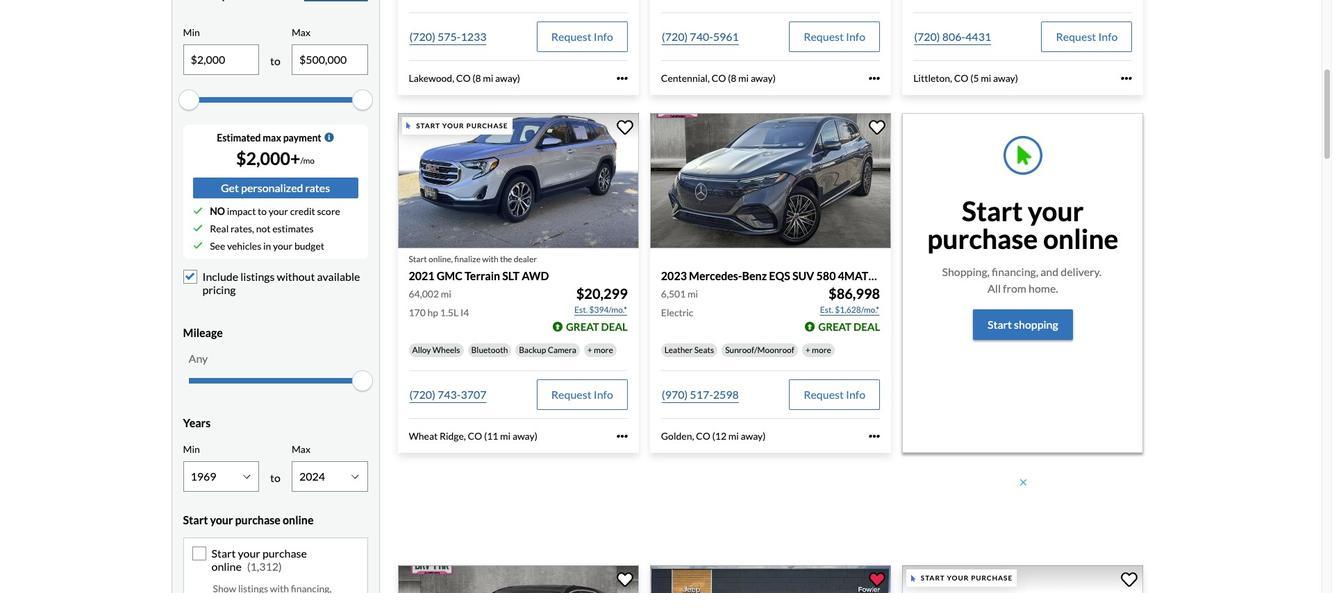 Task type: locate. For each thing, give the bounding box(es) containing it.
request for 2598
[[804, 389, 844, 402]]

2 deal from the left
[[854, 321, 880, 334]]

(720) left 806-
[[914, 30, 940, 43]]

+ right sunroof/moonroof
[[806, 346, 811, 356]]

info for (720) 740-5961
[[846, 30, 866, 43]]

mileage
[[183, 326, 223, 340]]

$86,998
[[829, 286, 880, 303]]

great deal down est. $1,628/mo.* button
[[819, 321, 880, 334]]

golden, co (12 mi away)
[[661, 431, 766, 443]]

0 horizontal spatial start your purchase
[[416, 122, 508, 130]]

1 vertical spatial to
[[258, 205, 267, 217]]

request info button
[[537, 22, 628, 52], [789, 22, 880, 52], [1042, 22, 1133, 52], [537, 380, 628, 411], [789, 380, 880, 411]]

request for 3707
[[551, 389, 592, 402]]

awd down "dealer"
[[522, 270, 549, 283]]

0 horizontal spatial +
[[588, 346, 592, 356]]

est. inside $86,998 est. $1,628/mo.*
[[820, 305, 834, 316]]

start inside button
[[988, 318, 1012, 331]]

eqs
[[769, 270, 790, 283]]

start your purchase online down start your purchase online dropdown button
[[212, 547, 307, 574]]

(720) for (720) 575-1233
[[409, 30, 436, 43]]

0 vertical spatial online
[[1043, 223, 1119, 255]]

1 great deal from the left
[[566, 321, 628, 334]]

3707
[[461, 389, 487, 402]]

(11
[[484, 431, 498, 443]]

max up max text box
[[292, 26, 310, 38]]

(720) inside 'button'
[[409, 389, 436, 402]]

centennial, co (8 mi away)
[[661, 72, 776, 84]]

1 horizontal spatial great
[[819, 321, 852, 334]]

start inside dropdown button
[[183, 514, 208, 527]]

bluetooth
[[471, 346, 508, 356]]

5961
[[713, 30, 739, 43]]

1 vertical spatial max
[[292, 444, 310, 456]]

1 deal from the left
[[601, 321, 628, 334]]

estimates
[[272, 223, 314, 235]]

6,501
[[661, 289, 686, 300]]

743-
[[438, 389, 461, 402]]

1 min from the top
[[183, 26, 200, 38]]

mouse pointer image for rapid red metallic tinted clearcoat 2020 ford explorer platinum awd suv / crossover all-wheel drive automatic image
[[911, 576, 915, 583]]

1 horizontal spatial awd
[[882, 270, 909, 283]]

2 great deal from the left
[[819, 321, 880, 334]]

2 great from the left
[[819, 321, 852, 334]]

(720) left 575-
[[409, 30, 436, 43]]

1 horizontal spatial mouse pointer image
[[911, 576, 915, 583]]

gmc
[[437, 270, 463, 283]]

co
[[456, 72, 471, 84], [712, 72, 726, 84], [954, 72, 969, 84], [468, 431, 482, 443], [696, 431, 711, 443]]

(8 for (720) 575-1233
[[473, 72, 481, 84]]

est. $1,628/mo.* button
[[820, 304, 880, 318]]

est. for $86,998
[[820, 305, 834, 316]]

(8 for (720) 740-5961
[[728, 72, 737, 84]]

leather seats
[[665, 346, 714, 356]]

1 horizontal spatial great deal
[[819, 321, 880, 334]]

seats
[[694, 346, 714, 356]]

co right lakewood,
[[456, 72, 471, 84]]

1 horizontal spatial ellipsis h image
[[1121, 73, 1133, 84]]

0 horizontal spatial (8
[[473, 72, 481, 84]]

$1,628/mo.*
[[835, 305, 880, 316]]

start your purchase online inside start your purchase online dropdown button
[[183, 514, 314, 527]]

start your purchase online up (1,312)
[[183, 514, 314, 527]]

deal
[[601, 321, 628, 334], [854, 321, 880, 334]]

1 horizontal spatial more
[[812, 346, 831, 356]]

1 est. from the left
[[574, 305, 588, 316]]

(8 down 5961
[[728, 72, 737, 84]]

1 vertical spatial online
[[283, 514, 314, 527]]

0 vertical spatial start your purchase
[[416, 122, 508, 130]]

2 more from the left
[[812, 346, 831, 356]]

great deal for $20,299
[[566, 321, 628, 334]]

check image
[[193, 241, 202, 251]]

1 horizontal spatial online
[[283, 514, 314, 527]]

0 horizontal spatial online
[[212, 561, 242, 574]]

estimated
[[217, 132, 261, 144]]

golden,
[[661, 431, 694, 443]]

co right centennial,
[[712, 72, 726, 84]]

0 horizontal spatial ellipsis h image
[[617, 73, 628, 84]]

mi right (12
[[728, 431, 739, 443]]

co left (5
[[954, 72, 969, 84]]

more down the est. $394/mo.* button
[[594, 346, 613, 356]]

info
[[594, 30, 613, 43], [846, 30, 866, 43], [1098, 30, 1118, 43], [594, 389, 613, 402], [846, 389, 866, 402]]

away) for 5961
[[751, 72, 776, 84]]

0 horizontal spatial deal
[[601, 321, 628, 334]]

1 great from the left
[[566, 321, 599, 334]]

years
[[183, 417, 211, 430]]

rates
[[305, 181, 330, 194]]

/mo
[[300, 155, 315, 166]]

1 vertical spatial min
[[183, 444, 200, 456]]

check image left no
[[193, 207, 202, 216]]

ellipsis h image for wheat ridge, co (11 mi away)
[[617, 432, 628, 443]]

not
[[256, 223, 271, 235]]

benz
[[742, 270, 767, 283]]

request info button for (970) 517-2598
[[789, 380, 880, 411]]

purchase inside dropdown button
[[235, 514, 281, 527]]

est. inside $20,299 est. $394/mo.*
[[574, 305, 588, 316]]

ellipsis h image
[[617, 73, 628, 84], [1121, 73, 1133, 84]]

lakewood, co (8 mi away)
[[409, 72, 520, 84]]

1 vertical spatial mouse pointer image
[[911, 576, 915, 583]]

any
[[189, 352, 208, 365]]

request
[[551, 30, 592, 43], [804, 30, 844, 43], [1056, 30, 1096, 43], [551, 389, 592, 402], [804, 389, 844, 402]]

ridge,
[[440, 431, 466, 443]]

ellipsis h image for centennial, co (8 mi away)
[[869, 73, 880, 84]]

(970) 517-2598
[[662, 389, 739, 402]]

2 awd from the left
[[882, 270, 909, 283]]

2 est. from the left
[[820, 305, 834, 316]]

mouse pointer image inside start your purchase link
[[911, 576, 915, 583]]

to left max text box
[[270, 54, 281, 67]]

min down years
[[183, 444, 200, 456]]

(720) for (720) 743-3707
[[409, 389, 436, 402]]

1 horizontal spatial +
[[806, 346, 811, 356]]

great deal for $86,998
[[819, 321, 880, 334]]

0 horizontal spatial mouse pointer image
[[406, 123, 411, 130]]

mi inside the 64,002 mi 170 hp 1.5l i4
[[441, 289, 451, 300]]

1 vertical spatial start your purchase
[[921, 575, 1013, 583]]

ellipsis h image
[[869, 73, 880, 84], [617, 432, 628, 443], [869, 432, 880, 443]]

170
[[409, 307, 426, 319]]

1 ellipsis h image from the left
[[617, 73, 628, 84]]

(970) 517-2598 button
[[661, 380, 740, 411]]

start
[[416, 122, 440, 130], [962, 195, 1023, 227], [409, 254, 427, 265], [988, 318, 1012, 331], [183, 514, 208, 527], [212, 547, 236, 560], [921, 575, 945, 583]]

1 horizontal spatial (8
[[728, 72, 737, 84]]

listings
[[240, 270, 275, 283]]

deal down $1,628/mo.*
[[854, 321, 880, 334]]

2 check image from the top
[[193, 224, 202, 234]]

start your purchase online up financing,
[[927, 195, 1119, 255]]

0 horizontal spatial + more
[[588, 346, 613, 356]]

1 horizontal spatial est.
[[820, 305, 834, 316]]

pricing
[[202, 283, 236, 296]]

backup
[[519, 346, 546, 356]]

1 horizontal spatial deal
[[854, 321, 880, 334]]

0 vertical spatial to
[[270, 54, 281, 67]]

2 max from the top
[[292, 444, 310, 456]]

2 (8 from the left
[[728, 72, 737, 84]]

quicksilver metallic 2021 gmc terrain slt awd suv / crossover four-wheel drive 9-speed automatic image
[[398, 113, 639, 249]]

0 vertical spatial check image
[[193, 207, 202, 216]]

est. down $20,299
[[574, 305, 588, 316]]

+ more
[[588, 346, 613, 356], [806, 346, 831, 356]]

0 vertical spatial start your purchase online
[[927, 195, 1119, 255]]

shopping
[[1014, 318, 1058, 331]]

2023
[[661, 270, 687, 283]]

more down est. $1,628/mo.* button
[[812, 346, 831, 356]]

hydro blue pearlcoat 2020 jeep cherokee trailhawk elite 4wd suv / crossover four-wheel drive 9-speed automatic image
[[650, 566, 891, 594]]

request info for 1233
[[551, 30, 613, 43]]

request info button for (720) 806-4431
[[1042, 22, 1133, 52]]

online,
[[429, 254, 453, 265]]

check image up check icon
[[193, 224, 202, 234]]

(720) left "740-"
[[662, 30, 688, 43]]

1 vertical spatial check image
[[193, 224, 202, 234]]

max
[[263, 132, 281, 144]]

Min text field
[[184, 45, 258, 74]]

rapid red metallic tinted clearcoat 2020 ford explorer platinum awd suv / crossover all-wheel drive automatic image
[[902, 566, 1144, 594]]

1 (8 from the left
[[473, 72, 481, 84]]

max down years dropdown button
[[292, 444, 310, 456]]

great down the est. $394/mo.* button
[[566, 321, 599, 334]]

0 horizontal spatial great
[[566, 321, 599, 334]]

mouse pointer image for quicksilver metallic 2021 gmc terrain slt awd suv / crossover four-wheel drive 9-speed automatic image
[[406, 123, 411, 130]]

0 horizontal spatial more
[[594, 346, 613, 356]]

2 horizontal spatial online
[[1043, 223, 1119, 255]]

0 horizontal spatial est.
[[574, 305, 588, 316]]

1 horizontal spatial + more
[[806, 346, 831, 356]]

mi right (5
[[981, 72, 991, 84]]

to up the real rates, not estimates
[[258, 205, 267, 217]]

away) for 4431
[[993, 72, 1018, 84]]

alloy wheels
[[412, 346, 460, 356]]

request info button for (720) 743-3707
[[537, 380, 628, 411]]

to
[[270, 54, 281, 67], [258, 205, 267, 217], [270, 472, 281, 485]]

mi
[[483, 72, 493, 84], [738, 72, 749, 84], [981, 72, 991, 84], [441, 289, 451, 300], [688, 289, 698, 300], [500, 431, 511, 443], [728, 431, 739, 443]]

great
[[566, 321, 599, 334], [819, 321, 852, 334]]

min up min text field
[[183, 26, 200, 38]]

leather
[[665, 346, 693, 356]]

co left (11
[[468, 431, 482, 443]]

mi right 6,501
[[688, 289, 698, 300]]

+
[[588, 346, 592, 356], [806, 346, 811, 356]]

1 awd from the left
[[522, 270, 549, 283]]

and
[[1041, 265, 1059, 279]]

580
[[817, 270, 836, 283]]

+ more right camera
[[588, 346, 613, 356]]

awd right "4matic"
[[882, 270, 909, 283]]

est. left $1,628/mo.*
[[820, 305, 834, 316]]

0 vertical spatial min
[[183, 26, 200, 38]]

deal down $394/mo.*
[[601, 321, 628, 334]]

start your purchase online
[[927, 195, 1119, 255], [183, 514, 314, 527], [212, 547, 307, 574]]

2 vertical spatial to
[[270, 472, 281, 485]]

mi down gmc at left top
[[441, 289, 451, 300]]

crystal black pearl 2017 acura rdx awd with acurawatch plus package suv / crossover all-wheel drive automatic image
[[398, 566, 639, 594]]

financing,
[[992, 265, 1039, 279]]

co for 740-
[[712, 72, 726, 84]]

ellipsis h image for golden, co (12 mi away)
[[869, 432, 880, 443]]

request info for 4431
[[1056, 30, 1118, 43]]

ellipsis h image for (720) 806-4431
[[1121, 73, 1133, 84]]

in
[[263, 240, 271, 252]]

(720) 740-5961 button
[[661, 22, 740, 52]]

(970)
[[662, 389, 688, 402]]

0 horizontal spatial great deal
[[566, 321, 628, 334]]

start online, finalize with the dealer 2021 gmc terrain slt awd
[[409, 254, 549, 283]]

+ more down est. $1,628/mo.* button
[[806, 346, 831, 356]]

0 vertical spatial mouse pointer image
[[406, 123, 411, 130]]

start your purchase
[[416, 122, 508, 130], [921, 575, 1013, 583]]

great deal down the est. $394/mo.* button
[[566, 321, 628, 334]]

great deal
[[566, 321, 628, 334], [819, 321, 880, 334]]

more
[[594, 346, 613, 356], [812, 346, 831, 356]]

purchase
[[466, 122, 508, 130], [927, 223, 1038, 255], [235, 514, 281, 527], [262, 547, 307, 560], [971, 575, 1013, 583]]

start your purchase inside start your purchase link
[[921, 575, 1013, 583]]

0 vertical spatial max
[[292, 26, 310, 38]]

check image
[[193, 207, 202, 216], [193, 224, 202, 234]]

1 vertical spatial start your purchase online
[[183, 514, 314, 527]]

request info
[[551, 30, 613, 43], [804, 30, 866, 43], [1056, 30, 1118, 43], [551, 389, 613, 402], [804, 389, 866, 402]]

see vehicles in your budget
[[210, 240, 324, 252]]

+ right camera
[[588, 346, 592, 356]]

(720) left 743-
[[409, 389, 436, 402]]

(8 down 1233
[[473, 72, 481, 84]]

to up start your purchase online dropdown button
[[270, 472, 281, 485]]

online inside dropdown button
[[283, 514, 314, 527]]

2 vertical spatial start your purchase online
[[212, 547, 307, 574]]

real
[[210, 223, 229, 235]]

1 horizontal spatial start your purchase
[[921, 575, 1013, 583]]

wheat
[[409, 431, 438, 443]]

0 horizontal spatial awd
[[522, 270, 549, 283]]

rates,
[[231, 223, 254, 235]]

mouse pointer image
[[406, 123, 411, 130], [911, 576, 915, 583]]

great down est. $1,628/mo.* button
[[819, 321, 852, 334]]

2 ellipsis h image from the left
[[1121, 73, 1133, 84]]



Task type: describe. For each thing, give the bounding box(es) containing it.
2 + more from the left
[[806, 346, 831, 356]]

without
[[277, 270, 315, 283]]

(720) 575-1233
[[409, 30, 487, 43]]

(1,312)
[[247, 561, 282, 574]]

start shopping
[[988, 318, 1058, 331]]

great for $86,998
[[819, 321, 852, 334]]

all
[[988, 282, 1001, 295]]

alloy
[[412, 346, 431, 356]]

info for (970) 517-2598
[[846, 389, 866, 402]]

with
[[482, 254, 499, 265]]

(720) 740-5961
[[662, 30, 739, 43]]

request info for 5961
[[804, 30, 866, 43]]

available
[[317, 270, 360, 283]]

request for 5961
[[804, 30, 844, 43]]

mileage button
[[183, 316, 368, 351]]

include
[[202, 270, 238, 283]]

$2,000+
[[236, 148, 300, 169]]

1 + more from the left
[[588, 346, 613, 356]]

(720) for (720) 806-4431
[[914, 30, 940, 43]]

mi down 1233
[[483, 72, 493, 84]]

i4
[[460, 307, 469, 319]]

shopping, financing, and delivery. all from home.
[[942, 265, 1104, 295]]

wheat ridge, co (11 mi away)
[[409, 431, 538, 443]]

1 + from the left
[[588, 346, 592, 356]]

slt
[[502, 270, 520, 283]]

request info for 2598
[[804, 389, 866, 402]]

mercedes-
[[689, 270, 742, 283]]

mi right (11
[[500, 431, 511, 443]]

the
[[500, 254, 512, 265]]

camera
[[548, 346, 576, 356]]

score
[[317, 205, 340, 217]]

estimated max payment
[[217, 132, 321, 144]]

awd inside start online, finalize with the dealer 2021 gmc terrain slt awd
[[522, 270, 549, 283]]

deal for $86,998
[[854, 321, 880, 334]]

start inside start online, finalize with the dealer 2021 gmc terrain slt awd
[[409, 254, 427, 265]]

see
[[210, 240, 225, 252]]

info for (720) 575-1233
[[594, 30, 613, 43]]

Max text field
[[292, 45, 367, 74]]

6,501 mi electric
[[661, 289, 698, 319]]

2 min from the top
[[183, 444, 200, 456]]

request for 4431
[[1056, 30, 1096, 43]]

(12
[[712, 431, 727, 443]]

request info for 3707
[[551, 389, 613, 402]]

(720) 806-4431
[[914, 30, 991, 43]]

(720) 743-3707 button
[[409, 380, 487, 411]]

get personalized rates
[[221, 181, 330, 194]]

delivery.
[[1061, 265, 1102, 279]]

home.
[[1029, 282, 1058, 295]]

(720) for (720) 740-5961
[[662, 30, 688, 43]]

request info button for (720) 575-1233
[[537, 22, 628, 52]]

(720) 575-1233 button
[[409, 22, 487, 52]]

from
[[1003, 282, 1027, 295]]

$20,299
[[576, 286, 628, 303]]

64,002 mi 170 hp 1.5l i4
[[409, 289, 469, 319]]

806-
[[942, 30, 966, 43]]

1 check image from the top
[[193, 207, 202, 216]]

info for (720) 743-3707
[[594, 389, 613, 402]]

517-
[[690, 389, 713, 402]]

start your purchase online button
[[183, 503, 368, 538]]

your inside dropdown button
[[210, 514, 233, 527]]

suv
[[793, 270, 814, 283]]

2 + from the left
[[806, 346, 811, 356]]

4431
[[966, 30, 991, 43]]

co for 575-
[[456, 72, 471, 84]]

littleton,
[[914, 72, 952, 84]]

1233
[[461, 30, 487, 43]]

no
[[210, 205, 225, 217]]

1 max from the top
[[292, 26, 310, 38]]

no impact to your credit score
[[210, 205, 340, 217]]

$86,998 est. $1,628/mo.*
[[820, 286, 880, 316]]

4matic
[[838, 270, 880, 283]]

co left (12
[[696, 431, 711, 443]]

terrain
[[465, 270, 500, 283]]

advertisement region
[[523, 477, 1029, 540]]

get personalized rates button
[[193, 178, 358, 198]]

$20,299 est. $394/mo.*
[[574, 286, 628, 316]]

est. for $20,299
[[574, 305, 588, 316]]

electric
[[661, 307, 694, 319]]

64,002
[[409, 289, 439, 300]]

budget
[[294, 240, 324, 252]]

info circle image
[[324, 133, 334, 143]]

littleton, co (5 mi away)
[[914, 72, 1018, 84]]

2598
[[713, 389, 739, 402]]

get
[[221, 181, 239, 194]]

start your purchase for rapid red metallic tinted clearcoat 2020 ford explorer platinum awd suv / crossover all-wheel drive automatic image
[[921, 575, 1013, 583]]

start your purchase link
[[902, 566, 1146, 594]]

great for $20,299
[[566, 321, 599, 334]]

info for (720) 806-4431
[[1098, 30, 1118, 43]]

centennial,
[[661, 72, 710, 84]]

away) for 1233
[[495, 72, 520, 84]]

$394/mo.*
[[589, 305, 627, 316]]

740-
[[690, 30, 713, 43]]

selenite grey metallic 2023 mercedes-benz eqs suv 580 4matic awd suv / crossover all-wheel drive automatic image
[[650, 113, 891, 249]]

shopping,
[[942, 265, 990, 279]]

ellipsis h image for (720) 575-1233
[[617, 73, 628, 84]]

sunroof/moonroof
[[725, 346, 795, 356]]

request info button for (720) 740-5961
[[789, 22, 880, 52]]

personalized
[[241, 181, 303, 194]]

(720) 806-4431 button
[[914, 22, 992, 52]]

2021
[[409, 270, 435, 283]]

dealer
[[514, 254, 537, 265]]

1 more from the left
[[594, 346, 613, 356]]

est. $394/mo.* button
[[574, 304, 628, 318]]

impact
[[227, 205, 256, 217]]

mi down 5961
[[738, 72, 749, 84]]

start your purchase for quicksilver metallic 2021 gmc terrain slt awd suv / crossover four-wheel drive 9-speed automatic image
[[416, 122, 508, 130]]

request for 1233
[[551, 30, 592, 43]]

(720) 743-3707
[[409, 389, 487, 402]]

years button
[[183, 406, 368, 441]]

2 vertical spatial online
[[212, 561, 242, 574]]

deal for $20,299
[[601, 321, 628, 334]]

mi inside 6,501 mi electric
[[688, 289, 698, 300]]

vehicles
[[227, 240, 261, 252]]

credit
[[290, 205, 315, 217]]

start shopping button
[[973, 310, 1073, 341]]

backup camera
[[519, 346, 576, 356]]

co for 806-
[[954, 72, 969, 84]]

2023 mercedes-benz eqs suv 580 4matic awd
[[661, 270, 909, 283]]



Task type: vqa. For each thing, say whether or not it's contained in the screenshot.


